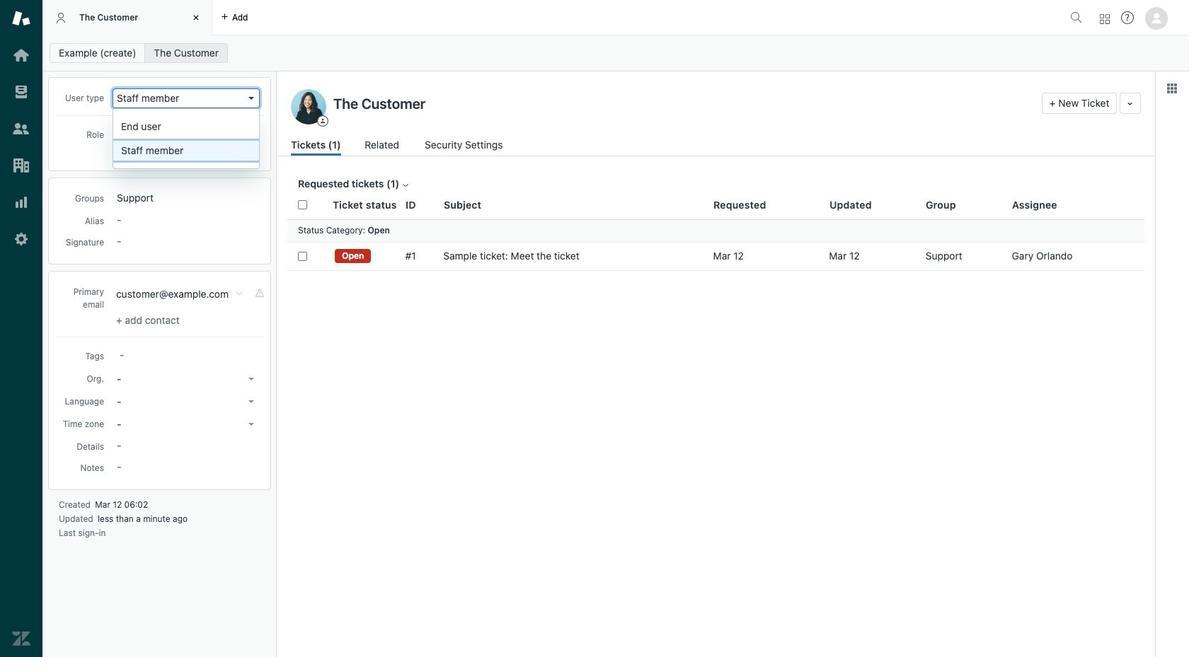 Task type: locate. For each thing, give the bounding box(es) containing it.
close image
[[189, 11, 203, 25]]

- field
[[114, 348, 260, 363]]

arrow down image
[[248, 97, 254, 100], [248, 378, 254, 381], [248, 401, 254, 403]]

get started image
[[12, 46, 30, 64]]

grid
[[277, 191, 1155, 658]]

2 arrow down image from the top
[[248, 378, 254, 381]]

apps image
[[1167, 83, 1178, 94]]

admin image
[[12, 230, 30, 248]]

1 vertical spatial arrow down image
[[248, 378, 254, 381]]

secondary element
[[42, 39, 1189, 67]]

None checkbox
[[298, 252, 307, 261]]

2 vertical spatial arrow down image
[[248, 401, 254, 403]]

tab
[[42, 0, 212, 35]]

menu
[[113, 109, 259, 168]]

1 vertical spatial arrow down image
[[248, 423, 254, 426]]

None text field
[[329, 93, 1036, 114]]

0 vertical spatial arrow down image
[[248, 134, 254, 137]]

customers image
[[12, 120, 30, 138]]

0 vertical spatial arrow down image
[[248, 97, 254, 100]]

organizations image
[[12, 156, 30, 175]]

arrow down image
[[248, 134, 254, 137], [248, 423, 254, 426]]

tabs tab list
[[42, 0, 1065, 35]]

1 arrow down image from the top
[[248, 97, 254, 100]]



Task type: describe. For each thing, give the bounding box(es) containing it.
get help image
[[1121, 11, 1134, 24]]

3 arrow down image from the top
[[248, 401, 254, 403]]

reporting image
[[12, 193, 30, 212]]

1 arrow down image from the top
[[248, 134, 254, 137]]

zendesk support image
[[12, 9, 30, 28]]

zendesk products image
[[1100, 14, 1110, 24]]

views image
[[12, 83, 30, 101]]

zendesk image
[[12, 630, 30, 648]]

2 arrow down image from the top
[[248, 423, 254, 426]]

Select All Tickets checkbox
[[298, 201, 307, 210]]

main element
[[0, 0, 42, 658]]



